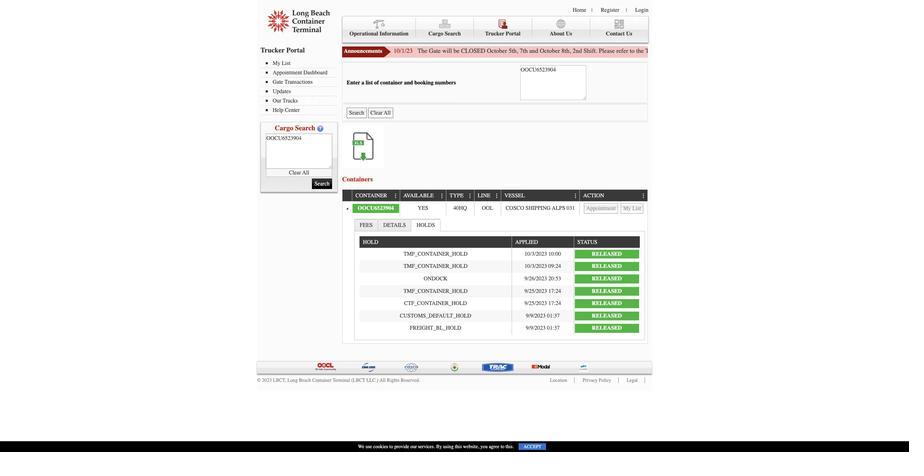 Task type: locate. For each thing, give the bounding box(es) containing it.
edit column settings image for vessel
[[573, 193, 579, 199]]

the left week. at the top right
[[784, 47, 791, 55]]

1 released from the top
[[592, 251, 622, 257]]

ool cell
[[474, 202, 501, 215]]

9/25/2023 17:24 cell down 9/26/2023 20:53 cell
[[512, 298, 574, 310]]

trucks
[[283, 98, 298, 104]]

0 horizontal spatial edit column settings image
[[468, 193, 473, 199]]

6 released from the top
[[592, 313, 622, 319]]

list
[[282, 60, 291, 66]]

None button
[[368, 108, 393, 118], [584, 203, 618, 214], [621, 203, 644, 214], [368, 108, 393, 118], [584, 203, 618, 214], [621, 203, 644, 214]]

2 released cell from the top
[[574, 260, 640, 273]]

tmf_container_hold cell for 9/25/2023 17:24
[[360, 285, 512, 298]]

1 horizontal spatial edit column settings image
[[641, 193, 647, 199]]

10/3/2023 for 10/3/2023 10:00
[[525, 251, 547, 257]]

9/9/2023 01:37 cell for freight_bl_hold
[[512, 322, 574, 335]]

9/25/2023 17:24 cell for tmf_container_hold
[[512, 285, 574, 298]]

2 vertical spatial tmf_container_hold
[[404, 288, 468, 294]]

gate up updates
[[273, 79, 283, 85]]

2 17:24 from the top
[[549, 300, 561, 307]]

for right page
[[717, 47, 725, 55]]

|
[[592, 7, 593, 13], [626, 7, 627, 13]]

please
[[599, 47, 615, 55]]

ool
[[482, 205, 494, 211]]

0 vertical spatial 9/9/2023
[[526, 313, 546, 319]]

oocu6523904
[[358, 205, 394, 211]]

4 edit column settings image from the left
[[573, 193, 579, 199]]

all right llc.)
[[380, 378, 386, 383]]

1 horizontal spatial portal
[[506, 31, 521, 37]]

cargo down help
[[275, 124, 293, 132]]

edit column settings image inside vessel column header
[[573, 193, 579, 199]]

0 vertical spatial 10/3/2023
[[525, 251, 547, 257]]

0 vertical spatial 01:37
[[547, 313, 560, 319]]

0 horizontal spatial for
[[717, 47, 725, 55]]

1 vertical spatial 10/3/2023
[[525, 263, 547, 269]]

our
[[411, 444, 417, 450]]

action link
[[583, 190, 608, 201]]

row group
[[343, 202, 648, 344], [360, 248, 640, 335]]

ctf_container_hold cell
[[360, 298, 512, 310]]

grid
[[360, 236, 640, 335]]

17:24 inside row
[[549, 300, 561, 307]]

1 us from the left
[[566, 31, 572, 37]]

1 horizontal spatial cargo search
[[429, 31, 461, 37]]

9/25/2023 17:24 cell
[[512, 285, 574, 298], [512, 298, 574, 310]]

1 horizontal spatial us
[[626, 31, 633, 37]]

9/25/2023 inside row
[[525, 300, 547, 307]]

shift.
[[584, 47, 598, 55]]

menu bar containing operational information
[[342, 16, 649, 43]]

tree grid containing container
[[343, 190, 648, 344]]

this
[[455, 444, 462, 450]]

us right 'contact'
[[626, 31, 633, 37]]

| left login 'link'
[[626, 7, 627, 13]]

0 vertical spatial search
[[445, 31, 461, 37]]

rights
[[387, 378, 400, 383]]

numbers
[[435, 80, 456, 86]]

yes cell
[[400, 202, 446, 215]]

2 us from the left
[[626, 31, 633, 37]]

9/25/2023 17:24 for ctf_container_hold
[[525, 300, 561, 307]]

released cell for ctf_container_hold's "9/25/2023 17:24" cell
[[574, 298, 640, 310]]

long
[[288, 378, 298, 383]]

tmf_container_hold cell
[[360, 248, 512, 260], [360, 260, 512, 273], [360, 285, 512, 298]]

2 9/9/2023 from the top
[[526, 325, 546, 331]]

enter a list of container and booking numbers
[[347, 80, 456, 86]]

10/3/2023 up 9/26/2023
[[525, 263, 547, 269]]

trucker portal up 5th,
[[485, 31, 521, 37]]

9/9/2023 for freight_bl_hold
[[526, 325, 546, 331]]

menu bar
[[342, 16, 649, 43], [261, 59, 341, 115]]

0 vertical spatial and
[[530, 47, 539, 55]]

6 released cell from the top
[[574, 310, 640, 322]]

9/25/2023 17:24 cell for ctf_container_hold
[[512, 298, 574, 310]]

1 horizontal spatial |
[[626, 7, 627, 13]]

2 9/25/2023 from the top
[[525, 300, 547, 307]]

1 horizontal spatial trucker
[[485, 31, 505, 37]]

10/3/2023 inside cell
[[525, 263, 547, 269]]

10/3/2023 09:24
[[525, 263, 561, 269]]

5 released cell from the top
[[574, 298, 640, 310]]

1 vertical spatial 17:24
[[549, 300, 561, 307]]

0 horizontal spatial all
[[302, 169, 309, 176]]

released for 9/26/2023 20:53 cell
[[592, 276, 622, 282]]

released for 10/3/2023 09:24 cell
[[592, 263, 622, 269]]

2 edit column settings image from the left
[[641, 193, 647, 199]]

2 october from the left
[[540, 47, 560, 55]]

10/3/2023 down applied link
[[525, 251, 547, 257]]

0 horizontal spatial the
[[637, 47, 644, 55]]

0 horizontal spatial |
[[592, 7, 593, 13]]

available column header
[[400, 190, 446, 202]]

2 9/9/2023 01:37 from the top
[[526, 325, 560, 331]]

0 vertical spatial trucker portal
[[485, 31, 521, 37]]

to left "this."
[[501, 444, 505, 450]]

announcements
[[344, 48, 382, 54]]

1 vertical spatial and
[[404, 80, 413, 86]]

row containing oocu6523904
[[343, 202, 648, 215]]

october
[[487, 47, 507, 55], [540, 47, 560, 55]]

grid containing hold
[[360, 236, 640, 335]]

and left booking
[[404, 80, 413, 86]]

9/25/2023 17:24 inside row
[[525, 300, 561, 307]]

1 horizontal spatial cargo
[[429, 31, 444, 37]]

0 vertical spatial portal
[[506, 31, 521, 37]]

operational information link
[[343, 18, 416, 38]]

1 vertical spatial trucker portal
[[261, 46, 305, 54]]

tree grid
[[343, 190, 648, 344]]

trucker up closed
[[485, 31, 505, 37]]

october left 5th,
[[487, 47, 507, 55]]

1 vertical spatial menu bar
[[261, 59, 341, 115]]

2 released from the top
[[592, 263, 622, 269]]

menu bar containing my list
[[261, 59, 341, 115]]

row group containing tmf_container_hold
[[360, 248, 640, 335]]

the
[[637, 47, 644, 55], [784, 47, 791, 55]]

vessel column header
[[501, 190, 580, 202]]

fees tab
[[354, 219, 378, 231]]

container
[[356, 193, 387, 199]]

0 horizontal spatial and
[[404, 80, 413, 86]]

cargo search
[[429, 31, 461, 37], [275, 124, 316, 132]]

0 vertical spatial cargo search
[[429, 31, 461, 37]]

this.
[[506, 444, 514, 450]]

our
[[273, 98, 281, 104]]

released cell for 10/3/2023 09:24 cell
[[574, 260, 640, 273]]

1 vertical spatial cargo
[[275, 124, 293, 132]]

© 2023 lbct, long beach container terminal (lbct llc.) all rights reserved.
[[257, 378, 420, 383]]

gate right truck
[[662, 47, 674, 55]]

legal
[[627, 378, 638, 383]]

ondock cell
[[360, 273, 512, 285]]

edit column settings image inside available "column header"
[[440, 193, 445, 199]]

10/3/2023 09:24 cell
[[512, 260, 574, 273]]

0 horizontal spatial cargo
[[275, 124, 293, 132]]

applied link
[[515, 236, 542, 248]]

5 released from the top
[[592, 300, 622, 307]]

0 horizontal spatial search
[[295, 124, 316, 132]]

9/9/2023 01:37
[[526, 313, 560, 319], [526, 325, 560, 331]]

our trucks link
[[266, 98, 337, 104]]

0 vertical spatial trucker
[[485, 31, 505, 37]]

tab list containing fees
[[353, 217, 647, 342]]

3 released cell from the top
[[574, 273, 640, 285]]

2 9/9/2023 01:37 cell from the top
[[512, 322, 574, 335]]

released cell for customs_default_hold 9/9/2023 01:37 cell
[[574, 310, 640, 322]]

1 horizontal spatial october
[[540, 47, 560, 55]]

0 horizontal spatial us
[[566, 31, 572, 37]]

3 tmf_container_hold cell from the top
[[360, 285, 512, 298]]

for right details
[[775, 47, 782, 55]]

1 vertical spatial tmf_container_hold
[[404, 263, 468, 269]]

all
[[302, 169, 309, 176], [380, 378, 386, 383]]

edit column settings image inside line column header
[[494, 193, 500, 199]]

gate right the at the top left of the page
[[429, 47, 441, 55]]

information
[[380, 31, 409, 37]]

holds
[[417, 222, 435, 228]]

hold link
[[363, 236, 382, 248]]

register
[[601, 7, 620, 13]]

portal up 'my list' link
[[286, 46, 305, 54]]

1 released cell from the top
[[574, 248, 640, 260]]

to right refer
[[630, 47, 635, 55]]

0 vertical spatial all
[[302, 169, 309, 176]]

line
[[478, 193, 491, 199]]

0 vertical spatial 9/25/2023
[[525, 288, 547, 294]]

cargo
[[429, 31, 444, 37], [275, 124, 293, 132]]

portal
[[506, 31, 521, 37], [286, 46, 305, 54]]

to left 'provide' on the left
[[390, 444, 393, 450]]

0 vertical spatial 9/25/2023 17:24
[[525, 288, 561, 294]]

1 horizontal spatial the
[[784, 47, 791, 55]]

3 tmf_container_hold from the top
[[404, 288, 468, 294]]

0 vertical spatial menu bar
[[342, 16, 649, 43]]

container link
[[356, 190, 391, 201]]

portal inside 'menu bar'
[[506, 31, 521, 37]]

0 vertical spatial cargo
[[429, 31, 444, 37]]

| right home link
[[592, 7, 593, 13]]

1 vertical spatial portal
[[286, 46, 305, 54]]

cargo search link
[[416, 18, 474, 38]]

edit column settings image inside container column header
[[393, 193, 399, 199]]

1 horizontal spatial menu bar
[[342, 16, 649, 43]]

2 10/3/2023 from the top
[[525, 263, 547, 269]]

action column header
[[580, 190, 648, 202]]

0 horizontal spatial cargo search
[[275, 124, 316, 132]]

1 vertical spatial 9/25/2023 17:24
[[525, 300, 561, 307]]

edit column settings image left type
[[440, 193, 445, 199]]

9/25/2023 for ctf_container_hold
[[525, 300, 547, 307]]

1 17:24 from the top
[[549, 288, 561, 294]]

contact
[[606, 31, 625, 37]]

website,
[[463, 444, 479, 450]]

location
[[550, 378, 568, 383]]

vessel link
[[505, 190, 528, 201]]

portal up 5th,
[[506, 31, 521, 37]]

1 horizontal spatial and
[[530, 47, 539, 55]]

2 tmf_container_hold cell from the top
[[360, 260, 512, 273]]

trucker up my
[[261, 46, 285, 54]]

1 9/9/2023 01:37 cell from the top
[[512, 310, 574, 322]]

0 horizontal spatial gate
[[273, 79, 283, 85]]

9/25/2023 17:24
[[525, 288, 561, 294], [525, 300, 561, 307]]

0 horizontal spatial menu bar
[[261, 59, 341, 115]]

2 horizontal spatial gate
[[662, 47, 674, 55]]

operational
[[350, 31, 378, 37]]

edit column settings image right 'line' link
[[494, 193, 500, 199]]

row containing ctf_container_hold
[[360, 298, 640, 310]]

1 vertical spatial cargo search
[[275, 124, 316, 132]]

using
[[443, 444, 454, 450]]

0 horizontal spatial october
[[487, 47, 507, 55]]

my list appointment dashboard gate transactions updates our trucks help center
[[273, 60, 328, 113]]

trucker portal up "list" on the top left of page
[[261, 46, 305, 54]]

2 9/25/2023 17:24 cell from the top
[[512, 298, 574, 310]]

0 horizontal spatial portal
[[286, 46, 305, 54]]

row
[[343, 190, 648, 202], [343, 202, 648, 215], [360, 236, 640, 248], [360, 248, 640, 260], [360, 260, 640, 273], [360, 273, 640, 285], [360, 285, 640, 298], [360, 298, 640, 310], [360, 310, 640, 322], [360, 322, 640, 335]]

9/9/2023 01:37 cell for customs_default_hold
[[512, 310, 574, 322]]

october left 8th,
[[540, 47, 560, 55]]

1 01:37 from the top
[[547, 313, 560, 319]]

edit column settings image
[[393, 193, 399, 199], [440, 193, 445, 199], [494, 193, 500, 199], [573, 193, 579, 199]]

1 9/9/2023 from the top
[[526, 313, 546, 319]]

details tab
[[378, 219, 412, 231]]

40hq
[[454, 205, 467, 211]]

9/26/2023 20:53 cell
[[512, 273, 574, 285]]

updates
[[273, 88, 291, 95]]

7 released from the top
[[592, 325, 622, 331]]

1 edit column settings image from the left
[[393, 193, 399, 199]]

cargo up will
[[429, 31, 444, 37]]

released cell
[[574, 248, 640, 260], [574, 260, 640, 273], [574, 273, 640, 285], [574, 285, 640, 298], [574, 298, 640, 310], [574, 310, 640, 322], [574, 322, 640, 335]]

2023
[[262, 378, 272, 383]]

Enter container numbers and/ or booking numbers. Press ESC to reset input box text field
[[521, 65, 587, 100]]

7 released cell from the top
[[574, 322, 640, 335]]

transactions
[[285, 79, 313, 85]]

1 horizontal spatial trucker portal
[[485, 31, 521, 37]]

4 released cell from the top
[[574, 285, 640, 298]]

1 9/25/2023 from the top
[[525, 288, 547, 294]]

accept
[[524, 444, 542, 449]]

be
[[454, 47, 460, 55]]

1 vertical spatial all
[[380, 378, 386, 383]]

3 edit column settings image from the left
[[494, 193, 500, 199]]

week.
[[793, 47, 808, 55]]

3 released from the top
[[592, 276, 622, 282]]

search inside 'menu bar'
[[445, 31, 461, 37]]

released cell for "9/25/2023 17:24" cell associated with tmf_container_hold
[[574, 285, 640, 298]]

0 vertical spatial 9/9/2023 01:37
[[526, 313, 560, 319]]

1 tmf_container_hold from the top
[[404, 251, 468, 257]]

row containing freight_bl_hold
[[360, 322, 640, 335]]

1 vertical spatial search
[[295, 124, 316, 132]]

1 horizontal spatial search
[[445, 31, 461, 37]]

refer
[[617, 47, 629, 55]]

tmf_container_hold
[[404, 251, 468, 257], [404, 263, 468, 269], [404, 288, 468, 294]]

2 horizontal spatial to
[[630, 47, 635, 55]]

alps
[[552, 205, 566, 211]]

1 edit column settings image from the left
[[468, 193, 473, 199]]

1 horizontal spatial for
[[775, 47, 782, 55]]

us right the about
[[566, 31, 572, 37]]

edit column settings image for action
[[641, 193, 647, 199]]

row containing hold
[[360, 236, 640, 248]]

details
[[383, 222, 406, 228]]

1 9/9/2023 01:37 from the top
[[526, 313, 560, 319]]

2 tmf_container_hold from the top
[[404, 263, 468, 269]]

search down help center link on the left top of page
[[295, 124, 316, 132]]

shipping
[[526, 205, 551, 211]]

gate
[[429, 47, 441, 55], [662, 47, 674, 55], [273, 79, 283, 85]]

1 9/25/2023 17:24 from the top
[[525, 288, 561, 294]]

10/3/2023
[[525, 251, 547, 257], [525, 263, 547, 269]]

applied
[[515, 239, 538, 245]]

available
[[404, 193, 434, 199]]

tab list
[[353, 217, 647, 342]]

search up be on the top of page
[[445, 31, 461, 37]]

0 vertical spatial 17:24
[[549, 288, 561, 294]]

9/9/2023 01:37 cell
[[512, 310, 574, 322], [512, 322, 574, 335]]

us
[[566, 31, 572, 37], [626, 31, 633, 37]]

edit column settings image right container link
[[393, 193, 399, 199]]

1 vertical spatial 01:37
[[547, 325, 560, 331]]

cargo search up will
[[429, 31, 461, 37]]

all right clear at the left of the page
[[302, 169, 309, 176]]

web
[[692, 47, 703, 55]]

the left truck
[[637, 47, 644, 55]]

oocu6523904 cell
[[352, 202, 400, 215]]

and right 7th
[[530, 47, 539, 55]]

9/25/2023 17:24 cell down 9/26/2023 20:53
[[512, 285, 574, 298]]

by
[[436, 444, 442, 450]]

cargo search down center
[[275, 124, 316, 132]]

1 vertical spatial 9/9/2023
[[526, 325, 546, 331]]

appointment
[[273, 70, 302, 76]]

cell
[[580, 202, 648, 215]]

2 9/25/2023 17:24 from the top
[[525, 300, 561, 307]]

tmf_container_hold for 9/25/2023 17:24
[[404, 288, 468, 294]]

about us
[[550, 31, 572, 37]]

trucker portal
[[485, 31, 521, 37], [261, 46, 305, 54]]

0 vertical spatial tmf_container_hold
[[404, 251, 468, 257]]

9/9/2023
[[526, 313, 546, 319], [526, 325, 546, 331]]

2 01:37 from the top
[[547, 325, 560, 331]]

edit column settings image
[[468, 193, 473, 199], [641, 193, 647, 199]]

edit column settings image up '031'
[[573, 193, 579, 199]]

10/3/2023 inside cell
[[525, 251, 547, 257]]

status
[[578, 239, 598, 245]]

1 vertical spatial trucker
[[261, 46, 285, 54]]

0 horizontal spatial trucker
[[261, 46, 285, 54]]

edit column settings image inside action column header
[[641, 193, 647, 199]]

0 horizontal spatial to
[[390, 444, 393, 450]]

1 vertical spatial 9/9/2023 01:37
[[526, 325, 560, 331]]

contact us
[[606, 31, 633, 37]]

1 vertical spatial 9/25/2023
[[525, 300, 547, 307]]

None submit
[[347, 108, 367, 118], [312, 179, 332, 189], [347, 108, 367, 118], [312, 179, 332, 189]]

1 9/25/2023 17:24 cell from the top
[[512, 285, 574, 298]]

01:37 for freight_bl_hold
[[547, 325, 560, 331]]

and
[[530, 47, 539, 55], [404, 80, 413, 86]]

01:37
[[547, 313, 560, 319], [547, 325, 560, 331]]

1 10/3/2023 from the top
[[525, 251, 547, 257]]

2 edit column settings image from the left
[[440, 193, 445, 199]]

row containing ondock
[[360, 273, 640, 285]]

1 tmf_container_hold cell from the top
[[360, 248, 512, 260]]

grid inside tab list
[[360, 236, 640, 335]]

edit column settings image inside type column header
[[468, 193, 473, 199]]



Task type: describe. For each thing, give the bounding box(es) containing it.
tmf_container_hold for 10/3/2023 10:00
[[404, 251, 468, 257]]

10/3/2023 for 10/3/2023 09:24
[[525, 263, 547, 269]]

hold
[[363, 239, 379, 245]]

(lbct
[[351, 378, 365, 383]]

action
[[583, 193, 604, 199]]

1 horizontal spatial gate
[[429, 47, 441, 55]]

edit column settings image for available
[[440, 193, 445, 199]]

you
[[481, 444, 488, 450]]

row containing customs_default_hold
[[360, 310, 640, 322]]

provide
[[395, 444, 409, 450]]

use
[[366, 444, 372, 450]]

9/25/2023 for tmf_container_hold
[[525, 288, 547, 294]]

freight_bl_hold cell
[[360, 322, 512, 335]]

reserved.
[[401, 378, 420, 383]]

17:24 for ctf_container_hold
[[549, 300, 561, 307]]

customs_default_hold cell
[[360, 310, 512, 322]]

we use cookies to provide our services. by using this website, you agree to this.
[[358, 444, 514, 450]]

clear
[[289, 169, 301, 176]]

9/9/2023 for customs_default_hold
[[526, 313, 546, 319]]

llc.)
[[367, 378, 379, 383]]

released cell for 10/3/2023 10:00 cell
[[574, 248, 640, 260]]

trucker portal link
[[474, 18, 532, 38]]

available link
[[404, 190, 437, 201]]

updates link
[[266, 88, 337, 95]]

cosco shipping alps 031 cell
[[501, 202, 580, 215]]

4 released from the top
[[592, 288, 622, 294]]

10/3/2023 10:00 cell
[[512, 248, 574, 260]]

031
[[567, 205, 575, 211]]

released cell for 9/9/2023 01:37 cell corresponding to freight_bl_hold
[[574, 322, 640, 335]]

type
[[450, 193, 464, 199]]

terminal
[[333, 378, 350, 383]]

privacy policy
[[583, 378, 612, 383]]

gate inside my list appointment dashboard gate transactions updates our trucks help center
[[273, 79, 283, 85]]

1 | from the left
[[592, 7, 593, 13]]

released for customs_default_hold 9/9/2023 01:37 cell
[[592, 313, 622, 319]]

edit column settings image for line
[[494, 193, 500, 199]]

Enter container numbers and/ or booking numbers.  text field
[[266, 134, 332, 169]]

my
[[273, 60, 281, 66]]

10/1/23 the gate will be closed october 5th, 7th and october 8th, 2nd shift. please refer to the truck gate hours web page for further gate details for the week.
[[394, 47, 808, 55]]

about us link
[[532, 18, 590, 38]]

cosco
[[506, 205, 524, 211]]

cargo inside cargo search link
[[429, 31, 444, 37]]

0 horizontal spatial trucker portal
[[261, 46, 305, 54]]

accept button
[[519, 443, 546, 450]]

we
[[358, 444, 365, 450]]

vessel
[[505, 193, 525, 199]]

login link
[[636, 7, 649, 13]]

tmf_container_hold cell for 10/3/2023 10:00
[[360, 248, 512, 260]]

2 the from the left
[[784, 47, 791, 55]]

help center link
[[266, 107, 337, 113]]

details
[[757, 47, 773, 55]]

fees
[[360, 222, 373, 228]]

privacy
[[583, 378, 598, 383]]

1 horizontal spatial all
[[380, 378, 386, 383]]

gate
[[745, 47, 755, 55]]

1 the from the left
[[637, 47, 644, 55]]

cosco shipping alps 031
[[506, 205, 575, 211]]

page
[[704, 47, 716, 55]]

beach
[[299, 378, 311, 383]]

hours
[[675, 47, 691, 55]]

holds tab
[[411, 219, 441, 231]]

1 for from the left
[[717, 47, 725, 55]]

policy
[[599, 378, 612, 383]]

tmf_container_hold cell for 10/3/2023 09:24
[[360, 260, 512, 273]]

10/3/2023 10:00
[[525, 251, 561, 257]]

a
[[362, 80, 365, 86]]

9/26/2023
[[525, 276, 547, 282]]

dashboard
[[304, 70, 328, 76]]

40hq cell
[[446, 202, 474, 215]]

cookies
[[373, 444, 388, 450]]

tmf_container_hold for 10/3/2023 09:24
[[404, 263, 468, 269]]

2 | from the left
[[626, 7, 627, 13]]

9/9/2023 01:37 for freight_bl_hold
[[526, 325, 560, 331]]

container column header
[[352, 190, 400, 202]]

10/1/23
[[394, 47, 413, 55]]

9/25/2023 17:24 for tmf_container_hold
[[525, 288, 561, 294]]

type column header
[[446, 190, 474, 202]]

list
[[366, 80, 373, 86]]

09:24
[[549, 263, 561, 269]]

help
[[273, 107, 284, 113]]

register link
[[601, 7, 620, 13]]

us for about us
[[566, 31, 572, 37]]

9/9/2023 01:37 for customs_default_hold
[[526, 313, 560, 319]]

the
[[418, 47, 428, 55]]

7th
[[520, 47, 528, 55]]

center
[[285, 107, 300, 113]]

container
[[380, 80, 403, 86]]

edit column settings image for type
[[468, 193, 473, 199]]

freight_bl_hold
[[410, 325, 462, 331]]

login
[[636, 7, 649, 13]]

clear all
[[289, 169, 309, 176]]

1 horizontal spatial to
[[501, 444, 505, 450]]

truck
[[646, 47, 660, 55]]

released cell for 9/26/2023 20:53 cell
[[574, 273, 640, 285]]

appointment dashboard link
[[266, 70, 337, 76]]

gate transactions link
[[266, 79, 337, 85]]

privacy policy link
[[583, 378, 612, 383]]

us for contact us
[[626, 31, 633, 37]]

about
[[550, 31, 565, 37]]

agree
[[489, 444, 500, 450]]

of
[[374, 80, 379, 86]]

released for 9/9/2023 01:37 cell corresponding to freight_bl_hold
[[592, 325, 622, 331]]

home link
[[573, 7, 587, 13]]

01:37 for customs_default_hold
[[547, 313, 560, 319]]

enter
[[347, 80, 360, 86]]

legal link
[[627, 378, 638, 383]]

all inside button
[[302, 169, 309, 176]]

released for 10/3/2023 10:00 cell
[[592, 251, 622, 257]]

9/26/2023 20:53
[[525, 276, 561, 282]]

booking
[[415, 80, 434, 86]]

2 for from the left
[[775, 47, 782, 55]]

closed
[[461, 47, 486, 55]]

will
[[442, 47, 452, 55]]

status link
[[578, 236, 601, 248]]

edit column settings image for container
[[393, 193, 399, 199]]

20:53
[[549, 276, 561, 282]]

row group containing oocu6523904
[[343, 202, 648, 344]]

contact us link
[[590, 18, 648, 38]]

row containing container
[[343, 190, 648, 202]]

my list link
[[266, 60, 337, 66]]

8th,
[[562, 47, 571, 55]]

line column header
[[474, 190, 501, 202]]

yes
[[418, 205, 428, 211]]

type link
[[450, 190, 467, 201]]

©
[[257, 378, 261, 383]]

further
[[726, 47, 743, 55]]

17:24 for tmf_container_hold
[[549, 288, 561, 294]]

1 october from the left
[[487, 47, 507, 55]]

row group inside tab list
[[360, 248, 640, 335]]



Task type: vqa. For each thing, say whether or not it's contained in the screenshot.
second | from right
yes



